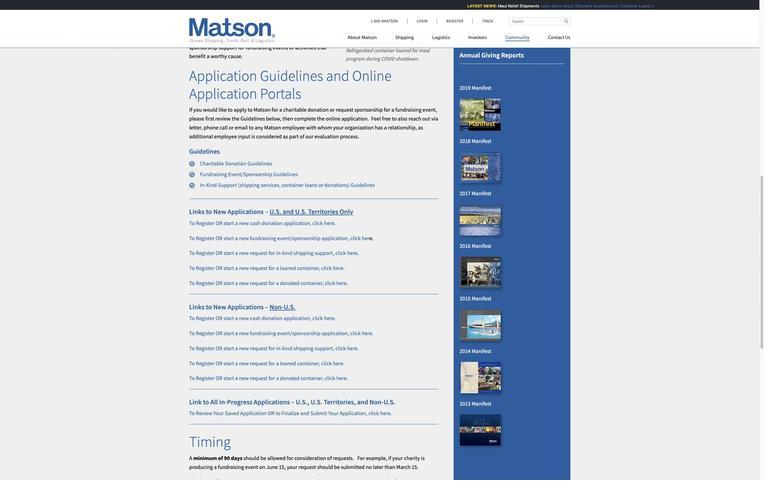 Task type: vqa. For each thing, say whether or not it's contained in the screenshot.
the left In-
yes



Task type: locate. For each thing, give the bounding box(es) containing it.
should up event
[[244, 455, 260, 462]]

1 horizontal spatial community
[[265, 0, 292, 0]]

1 vertical spatial matson community manifest image
[[460, 152, 501, 183]]

manifest right 2019
[[472, 84, 492, 91]]

application guidelines and online application portals
[[189, 67, 392, 103]]

0 horizontal spatial is
[[252, 133, 255, 140]]

in- for here
[[276, 250, 283, 257]]

giving right annual
[[482, 51, 500, 59]]

9 new from the top
[[239, 360, 249, 367]]

container left loans
[[282, 181, 304, 188]]

1 start from the top
[[224, 220, 234, 227]]

loaned down to register or start a new request for in-kind shipping support, click here .
[[280, 265, 296, 272]]

your down online
[[333, 124, 344, 131]]

in- for here.
[[276, 345, 283, 352]]

giving inside in addition to cash donations, matson giving provides sponsorship support for fundraising events or activities that benefit a worthy cause.
[[277, 35, 292, 42]]

2019 manifest
[[460, 84, 492, 91]]

7 start from the top
[[224, 330, 234, 337]]

to register or start a new cash donation application, click here. link
[[189, 220, 336, 227], [189, 315, 336, 322]]

1 horizontal spatial here
[[347, 250, 358, 257]]

request
[[336, 106, 354, 113], [250, 250, 268, 257], [250, 265, 268, 272], [250, 280, 268, 287], [250, 345, 268, 352], [250, 360, 268, 367], [250, 375, 268, 382], [299, 464, 316, 471]]

services, down the environment
[[265, 11, 285, 18]]

0 horizontal spatial sponsorship
[[189, 44, 218, 51]]

0 horizontal spatial giving
[[277, 35, 292, 42]]

4 new from the top
[[239, 265, 249, 272]]

matson community manifest image up 2017 manifest
[[460, 152, 501, 183]]

0 horizontal spatial as
[[283, 133, 288, 140]]

here
[[347, 250, 358, 257], [337, 280, 347, 287]]

manifest icon image up 2013 manifest
[[460, 362, 501, 393]]

7 manifest from the top
[[472, 400, 492, 407]]

services, right (shipping
[[261, 181, 281, 188]]

donation up to register or start a new fundraising event/sponsorship application, click here. link
[[262, 315, 283, 322]]

0 horizontal spatial in-
[[200, 181, 206, 188]]

0 vertical spatial non-
[[270, 303, 284, 311]]

0 vertical spatial shipping
[[294, 250, 314, 257]]

1 vertical spatial support,
[[315, 345, 335, 352]]

1 horizontal spatial your
[[329, 410, 339, 417]]

employee
[[282, 124, 305, 131], [214, 133, 237, 140]]

2 vertical spatial loaned
[[280, 360, 296, 367]]

1 vertical spatial here
[[337, 280, 347, 287]]

that
[[317, 44, 327, 51]]

matson up refrigerated
[[362, 35, 377, 40]]

0 vertical spatial cash
[[222, 35, 232, 42]]

4 manifest from the top
[[472, 243, 492, 250]]

is right charity
[[422, 455, 425, 462]]

– left u.s.,
[[291, 398, 295, 406]]

should be allowed for consideration of requests.   for example, if your charity is producing a fundraising event on june 15, your request should be submitted no later than march 15.
[[189, 455, 425, 471]]

or right call
[[229, 124, 234, 131]]

wide
[[233, 0, 244, 0]]

for inside refrigerated container loaned for meal program during covid shutdown.
[[412, 47, 418, 54]]

in- right all
[[219, 398, 227, 406]]

15,
[[279, 464, 286, 471]]

0 vertical spatial is
[[252, 133, 255, 140]]

shipping for here.
[[294, 345, 314, 352]]

0 vertical spatial to register or start a new cash donation application, click here. link
[[189, 220, 336, 227]]

donation inside 'if you would like to apply to matson for a charitable donation or request sponsorship for a fundraising event, please first review the guidelines below, then complete the online application.  feel free to also reach out via letter, phone call or email to any matson employee with whom your organization has a relationship, as additional employee input is considered as part of our evaluation process.'
[[308, 106, 329, 113]]

2 vertical spatial cash
[[250, 315, 261, 322]]

and right civic
[[211, 20, 220, 27]]

out
[[423, 115, 431, 122]]

manifest icon image up 2016 manifest
[[460, 204, 501, 236]]

0 vertical spatial as
[[418, 124, 424, 131]]

about right the more
[[559, 3, 570, 8]]

manifest right 2013
[[472, 400, 492, 407]]

3 to from the top
[[189, 250, 195, 257]]

june
[[267, 464, 278, 471]]

to register or start a new request for a loaned container, click here. for second to register or start a new request for a loaned container, click here. link
[[189, 360, 345, 367]]

2 your from the left
[[329, 410, 339, 417]]

6 start from the top
[[224, 315, 234, 322]]

0 horizontal spatial here
[[337, 280, 347, 287]]

2 support, from the top
[[315, 345, 335, 352]]

1 horizontal spatial be
[[334, 464, 340, 471]]

donation down links to new applications – u.s. and u.s. territories only
[[262, 220, 283, 227]]

of left the our at the top of the page
[[300, 133, 305, 140]]

to register or start a new fundraising event/sponsorship application, click her link
[[189, 235, 370, 242]]

1 your from the left
[[214, 410, 224, 417]]

charitable
[[283, 106, 307, 113]]

1 vertical spatial links
[[189, 303, 205, 311]]

1 vertical spatial cash
[[250, 220, 261, 227]]

loaned up shutdown.
[[396, 47, 411, 54]]

1 vertical spatial –
[[265, 303, 269, 311]]

1 vertical spatial donated
[[280, 375, 300, 382]]

logistics link
[[423, 32, 460, 45]]

non-
[[270, 303, 284, 311], [370, 398, 384, 406]]

container up covid
[[374, 47, 395, 54]]

to register or start a new cash donation application, click here. link down links to new applications – u.s. and u.s. territories only
[[189, 220, 336, 227]]

to register or start a new request for in-kind shipping support, click here.
[[189, 345, 359, 352]]

learn
[[537, 3, 547, 8]]

2 to register or start a new request for a loaned container, click here. from the top
[[189, 360, 345, 367]]

cash up support
[[222, 35, 232, 42]]

1 vertical spatial loaned
[[280, 265, 296, 272]]

1 to register or start a new request for a loaned container, click here. from the top
[[189, 265, 345, 272]]

cash down links to new applications – u.s. and u.s. territories only
[[250, 220, 261, 227]]

2013 manifest
[[460, 400, 492, 407]]

2013
[[460, 400, 471, 407]]

2 links from the top
[[189, 303, 205, 311]]

1 vertical spatial donation
[[262, 220, 283, 227]]

0 vertical spatial loaned
[[396, 47, 411, 54]]

a
[[229, 0, 232, 0], [207, 53, 210, 60], [280, 106, 282, 113], [392, 106, 395, 113], [384, 124, 387, 131], [235, 220, 238, 227], [235, 235, 238, 242], [235, 250, 238, 257], [235, 265, 238, 272], [276, 265, 279, 272], [235, 280, 238, 287], [276, 280, 279, 287], [235, 315, 238, 322], [235, 330, 238, 337], [235, 345, 238, 352], [235, 360, 238, 367], [276, 360, 279, 367], [235, 375, 238, 382], [276, 375, 279, 382], [214, 464, 217, 471]]

to register or start a new cash donation application, click here. down links to new applications – u.s. and u.s. territories only
[[189, 220, 336, 227]]

1 horizontal spatial the
[[317, 115, 325, 122]]

0 vertical spatial .
[[358, 250, 359, 257]]

timing
[[189, 433, 231, 451]]

any
[[255, 124, 263, 131]]

the up the "whom" on the left
[[317, 115, 325, 122]]

cause.
[[228, 53, 243, 60]]

request down consideration
[[299, 464, 316, 471]]

progress
[[227, 398, 253, 406]]

1 vertical spatial in-
[[276, 345, 283, 352]]

manifest right the 2016
[[472, 243, 492, 250]]

event/sponsorship for here.
[[277, 330, 321, 337]]

–
[[265, 207, 269, 216], [265, 303, 269, 311], [291, 398, 295, 406]]

2 event/sponsorship from the top
[[277, 330, 321, 337]]

start for 2nd to register or start a new cash donation application, click here. link from the top of the page
[[224, 315, 234, 322]]

2 donated from the top
[[280, 375, 300, 382]]

donation up complete
[[308, 106, 329, 113]]

1 to register or start a new request for a loaned container, click here. link from the top
[[189, 265, 345, 272]]

cash for 2nd to register or start a new cash donation application, click here. link from the top of the page
[[250, 315, 261, 322]]

request up to register or start a new request for a donated container, click here.
[[250, 360, 268, 367]]

2 shipping from the top
[[294, 345, 314, 352]]

services,
[[265, 11, 285, 18], [261, 181, 281, 188]]

start
[[224, 220, 234, 227], [224, 235, 234, 242], [224, 250, 234, 257], [224, 265, 234, 272], [224, 280, 234, 287], [224, 315, 234, 322], [224, 330, 234, 337], [224, 345, 234, 352], [224, 360, 234, 367], [224, 375, 234, 382]]

1 horizontal spatial about
[[559, 3, 570, 8]]

1 support, from the top
[[315, 250, 335, 257]]

manifest right 2015
[[472, 295, 492, 302]]

worthy
[[211, 53, 227, 60]]

application up the like at the left top of the page
[[189, 84, 257, 103]]

to register or start a new cash donation application, click here. link down links to new applications – non-u.s.
[[189, 315, 336, 322]]

container
[[374, 47, 395, 54], [282, 181, 304, 188]]

support
[[218, 181, 237, 188]]

request up online
[[336, 106, 354, 113]]

then
[[283, 115, 293, 122]]

to register or start a new request for a donated container, click here.
[[189, 375, 348, 382]]

sponsorship
[[189, 44, 218, 51], [355, 106, 383, 113]]

0 vertical spatial giving
[[277, 35, 292, 42]]

1 vertical spatial to register or start a new cash donation application, click here. link
[[189, 315, 336, 322]]

support, for here.
[[315, 345, 335, 352]]

0 vertical spatial donated
[[280, 280, 300, 287]]

1 vertical spatial about
[[348, 35, 361, 40]]

1 vertical spatial .
[[347, 280, 348, 287]]

1 vertical spatial to register or start a new request for a loaned container, click here.
[[189, 360, 345, 367]]

employee down call
[[214, 133, 237, 140]]

manifest icon image up 2015 manifest
[[460, 257, 501, 288]]

refrigerated container loaned for meal program during covid shutdown.
[[346, 47, 430, 62]]

container inside refrigerated container loaned for meal program during covid shutdown.
[[374, 47, 395, 54]]

1 event/sponsorship from the top
[[277, 235, 321, 242]]

1 vertical spatial should
[[317, 464, 333, 471]]

is
[[252, 133, 255, 140], [422, 455, 425, 462]]

4 manifest icon image from the top
[[460, 362, 501, 393]]

1 vertical spatial in-
[[219, 398, 227, 406]]

4matson
[[382, 18, 398, 24]]

10 start from the top
[[224, 375, 234, 382]]

2 manifest icon image from the top
[[460, 257, 501, 288]]

0 vertical spatial container
[[374, 47, 395, 54]]

2 manifest from the top
[[472, 137, 492, 145]]

0 horizontal spatial your
[[287, 464, 298, 471]]

1 shipping from the top
[[294, 250, 314, 257]]

– for non-
[[265, 303, 269, 311]]

if
[[189, 106, 192, 113]]

support, for here
[[315, 250, 335, 257]]

– down to register or start a new request for a donated container, click here link in the left of the page
[[265, 303, 269, 311]]

2 in- from the top
[[276, 345, 283, 352]]

1 new from the top
[[239, 220, 249, 227]]

9 to from the top
[[189, 360, 195, 367]]

1 manifest from the top
[[472, 84, 492, 91]]

0 horizontal spatial about
[[348, 35, 361, 40]]

to register or start a new cash donation application, click here. down links to new applications – non-u.s.
[[189, 315, 336, 322]]

1 matson community manifest image from the top
[[460, 3, 501, 34]]

application down progress
[[240, 410, 267, 417]]

loaned
[[396, 47, 411, 54], [280, 265, 296, 272], [280, 360, 296, 367]]

manifest
[[472, 84, 492, 91], [472, 137, 492, 145], [472, 190, 492, 197], [472, 243, 492, 250], [472, 295, 492, 302], [472, 348, 492, 355], [472, 400, 492, 407]]

1 vertical spatial container
[[282, 181, 304, 188]]

3 new from the top
[[239, 250, 249, 257]]

or right events
[[290, 44, 294, 51]]

event,
[[423, 106, 437, 113]]

new for links to new applications – non-u.s.
[[214, 303, 226, 311]]

8 start from the top
[[224, 345, 234, 352]]

about matson link
[[348, 32, 386, 45]]

in- down the to register or start a new fundraising event/sponsorship application, click her link
[[276, 250, 283, 257]]

latest news: maui relief shipments learn more about shipment assistance or container loans >
[[463, 3, 650, 8]]

0 vertical spatial to register or start a new cash donation application, click here.
[[189, 220, 336, 227]]

2014 manifest
[[460, 348, 492, 355]]

shipping
[[294, 250, 314, 257], [294, 345, 314, 352]]

all
[[211, 398, 218, 406]]

to register or start a new request for a donated container, click here link
[[189, 280, 347, 287]]

1 vertical spatial employee
[[214, 133, 237, 140]]

None search field
[[509, 17, 571, 25]]

0 horizontal spatial the
[[232, 115, 240, 122]]

or left the container
[[611, 3, 615, 8]]

links for links to new applications – non-u.s.
[[189, 303, 205, 311]]

3 manifest from the top
[[472, 190, 492, 197]]

0 vertical spatial employee
[[282, 124, 305, 131]]

7 to from the top
[[189, 330, 195, 337]]

be left submitted on the left bottom of page
[[334, 464, 340, 471]]

container, for second to register or start a new request for a loaned container, click here. link
[[297, 360, 320, 367]]

1 vertical spatial giving
[[482, 51, 500, 59]]

start for 1st to register or start a new cash donation application, click here. link from the top
[[224, 220, 234, 227]]

2 vertical spatial your
[[287, 464, 298, 471]]

to register or start a new request for a loaned container, click here.
[[189, 265, 345, 272], [189, 360, 345, 367]]

3 manifest icon image from the top
[[460, 309, 501, 341]]

new
[[239, 220, 249, 227], [239, 235, 249, 242], [239, 250, 249, 257], [239, 265, 249, 272], [239, 280, 249, 287], [239, 315, 249, 322], [239, 330, 249, 337], [239, 345, 249, 352], [239, 360, 249, 367], [239, 375, 249, 382]]

sponsorship inside 'if you would like to apply to matson for a charitable donation or request sponsorship for a fundraising event, please first review the guidelines below, then complete the online application.  feel free to also reach out via letter, phone call or email to any matson employee with whom your organization has a relationship, as additional employee input is considered as part of our evaluation process.'
[[355, 106, 383, 113]]

giving up events
[[277, 35, 292, 42]]

maritime
[[226, 2, 248, 9]]

apply
[[234, 106, 247, 113]]

1 vertical spatial your
[[393, 455, 403, 462]]

donated
[[280, 280, 300, 287], [280, 375, 300, 382]]

example,
[[366, 455, 388, 462]]

fundraising down "90"
[[218, 464, 244, 471]]

1 vertical spatial applications
[[228, 303, 264, 311]]

in- down to register or start a new fundraising event/sponsorship application, click here.
[[276, 345, 283, 352]]

and down program
[[326, 67, 350, 85]]

as left part
[[283, 133, 288, 140]]

1 vertical spatial sponsorship
[[355, 106, 383, 113]]

6 new from the top
[[239, 315, 249, 322]]

0 vertical spatial applications
[[228, 207, 264, 216]]

loaned down to register or start a new request for in-kind shipping support, click here.
[[280, 360, 296, 367]]

if you would like to apply to matson for a charitable donation or request sponsorship for a fundraising event, please first review the guidelines below, then complete the online application.  feel free to also reach out via letter, phone call or email to any matson employee with whom your organization has a relationship, as additional employee input is considered as part of our evaluation process.
[[189, 106, 439, 140]]

a inside matson supports a wide range of community needs.   areas of interest include maritime environment and ocean resource conservation, education, human services, culture and arts, and civic and community programs.
[[229, 0, 232, 0]]

manifest right "2017"
[[472, 190, 492, 197]]

manifest for 2019 manifest
[[472, 84, 492, 91]]

charitable donation guidelines
[[200, 160, 272, 167]]

kind down to register or start a new fundraising event/sponsorship application, click her e.
[[283, 250, 293, 257]]

0 vertical spatial about
[[559, 3, 570, 8]]

1 new from the top
[[214, 207, 226, 216]]

loans
[[305, 181, 318, 188]]

0 vertical spatial donation
[[308, 106, 329, 113]]

1 in- from the top
[[276, 250, 283, 257]]

the down the apply
[[232, 115, 240, 122]]

manifest icon image up the 2014 manifest
[[460, 309, 501, 341]]

0 vertical spatial support,
[[315, 250, 335, 257]]

cash down links to new applications – non-u.s.
[[250, 315, 261, 322]]

6 manifest from the top
[[472, 348, 492, 355]]

provides
[[293, 35, 313, 42]]

1 to register or start a new cash donation application, click here. from the top
[[189, 220, 336, 227]]

start for first to register or start a new request for a loaned container, click here. link
[[224, 265, 234, 272]]

submit
[[311, 410, 327, 417]]

and left civic
[[189, 20, 198, 27]]

community down education,
[[221, 20, 247, 27]]

0 vertical spatial event/sponsorship
[[277, 235, 321, 242]]

only
[[340, 207, 354, 216]]

2 new from the top
[[214, 303, 226, 311]]

in- down fundraising
[[200, 181, 206, 188]]

about matson
[[348, 35, 377, 40]]

9 start from the top
[[224, 360, 234, 367]]

the
[[232, 115, 240, 122], [317, 115, 325, 122]]

be up on
[[261, 455, 266, 462]]

matson community manifest image up investors
[[460, 3, 501, 34]]

10 to from the top
[[189, 375, 195, 382]]

shipments
[[516, 3, 536, 8]]

4 to from the top
[[189, 265, 195, 272]]

should down consideration
[[317, 464, 333, 471]]

1 vertical spatial kind
[[283, 345, 293, 352]]

your inside 'if you would like to apply to matson for a charitable donation or request sponsorship for a fundraising event, please first review the guidelines below, then complete the online application.  feel free to also reach out via letter, phone call or email to any matson employee with whom your organization has a relationship, as additional employee input is considered as part of our evaluation process.'
[[333, 124, 344, 131]]

2 vertical spatial donation
[[262, 315, 283, 322]]

1 horizontal spatial your
[[333, 124, 344, 131]]

to
[[216, 35, 220, 42], [228, 106, 233, 113], [248, 106, 253, 113], [392, 115, 397, 122], [249, 124, 254, 131], [206, 207, 212, 216], [206, 303, 212, 311], [203, 398, 209, 406], [276, 410, 281, 417]]

a inside "should be allowed for consideration of requests.   for example, if your charity is producing a fundraising event on june 15, your request should be submitted no later than march 15."
[[214, 464, 217, 471]]

1 donated from the top
[[280, 280, 300, 287]]

investors
[[469, 35, 487, 40]]

support
[[219, 44, 237, 51]]

0 vertical spatial to register or start a new request for a loaned container, click here. link
[[189, 265, 345, 272]]

of left "90"
[[218, 455, 223, 462]]

addition
[[195, 35, 215, 42]]

to register or start a new request for a loaned container, click here. up to register or start a new request for a donated container, click here.
[[189, 360, 345, 367]]

1 vertical spatial community
[[221, 20, 247, 27]]

fundraising inside "should be allowed for consideration of requests.   for example, if your charity is producing a fundraising event on june 15, your request should be submitted no later than march 15."
[[218, 464, 244, 471]]

kind for here
[[283, 250, 293, 257]]

new
[[214, 207, 226, 216], [214, 303, 226, 311]]

manifest right the 2014
[[472, 348, 492, 355]]

application,
[[284, 220, 312, 227], [322, 235, 350, 242], [284, 315, 312, 322], [322, 330, 350, 337]]

applications for non-
[[228, 303, 264, 311]]

to inside in addition to cash donations, matson giving provides sponsorship support for fundraising events or activities that benefit a worthy cause.
[[216, 35, 220, 42]]

1 vertical spatial new
[[214, 303, 226, 311]]

– up the to register or start a new fundraising event/sponsorship application, click her link
[[265, 207, 269, 216]]

1 vertical spatial shipping
[[294, 345, 314, 352]]

1 vertical spatial to register or start a new cash donation application, click here.
[[189, 315, 336, 322]]

shipping for here
[[294, 250, 314, 257]]

1 links from the top
[[189, 207, 205, 216]]

4 start from the top
[[224, 265, 234, 272]]

0 vertical spatial –
[[265, 207, 269, 216]]

1 vertical spatial non-
[[370, 398, 384, 406]]

to register or start a new request for a donated container, click here .
[[189, 280, 348, 287]]

of inside "should be allowed for consideration of requests.   for example, if your charity is producing a fundraising event on june 15, your request should be submitted no later than march 15."
[[327, 455, 332, 462]]

1 horizontal spatial container
[[374, 47, 395, 54]]

2 kind from the top
[[283, 345, 293, 352]]

to register or start a new cash donation application, click here. for 1st to register or start a new cash donation application, click here. link from the top
[[189, 220, 336, 227]]

request inside 'if you would like to apply to matson for a charitable donation or request sponsorship for a fundraising event, please first review the guidelines below, then complete the online application.  feel free to also reach out via letter, phone call or email to any matson employee with whom your organization has a relationship, as additional employee input is considered as part of our evaluation process.'
[[336, 106, 354, 113]]

here.
[[324, 220, 336, 227], [333, 265, 345, 272], [324, 315, 336, 322], [362, 330, 374, 337], [347, 345, 359, 352], [333, 360, 345, 367], [337, 375, 348, 382], [381, 410, 392, 417]]

2 to register or start a new cash donation application, click here. from the top
[[189, 315, 336, 322]]

0 vertical spatial your
[[333, 124, 344, 131]]

0 vertical spatial kind
[[283, 250, 293, 257]]

contact us link
[[539, 32, 571, 45]]

logistics
[[433, 35, 450, 40]]

fundraising down donations,
[[246, 44, 272, 51]]

and
[[280, 2, 289, 9], [304, 11, 313, 18], [189, 20, 198, 27], [211, 20, 220, 27], [326, 67, 350, 85], [283, 207, 294, 216], [357, 398, 369, 406], [301, 410, 310, 417]]

0 vertical spatial be
[[261, 455, 266, 462]]

0 vertical spatial new
[[214, 207, 226, 216]]

matson up interest
[[189, 0, 206, 0]]

2 horizontal spatial your
[[393, 455, 403, 462]]

manifest right 2018
[[472, 137, 492, 145]]

donated for here.
[[280, 375, 300, 382]]

0 vertical spatial to register or start a new request for a loaned container, click here.
[[189, 265, 345, 272]]

event/sponsorship up to register or start a new request for in-kind shipping support, click here .
[[277, 235, 321, 242]]

sponsorship up the feel on the left
[[355, 106, 383, 113]]

relief
[[504, 3, 515, 8]]

1 to register or start a new cash donation application, click here. link from the top
[[189, 220, 336, 227]]

7 new from the top
[[239, 330, 249, 337]]

1 horizontal spatial should
[[317, 464, 333, 471]]

0 horizontal spatial be
[[261, 455, 266, 462]]

1 vertical spatial is
[[422, 455, 425, 462]]

0 vertical spatial services,
[[265, 11, 285, 18]]

5 manifest from the top
[[472, 295, 492, 302]]

your down territories,
[[329, 410, 339, 417]]

be
[[261, 455, 266, 462], [334, 464, 340, 471]]

to register or start a new request for a loaned container, click here. link up to register or start a new request for a donated container, click here link in the left of the page
[[189, 265, 345, 272]]

for inside in addition to cash donations, matson giving provides sponsorship support for fundraising events or activities that benefit a worthy cause.
[[238, 44, 245, 51]]

is right input
[[252, 133, 255, 140]]

manifest icon image
[[460, 204, 501, 236], [460, 257, 501, 288], [460, 309, 501, 341], [460, 362, 501, 393]]

to register or start a new request for a loaned container, click here. up to register or start a new request for a donated container, click here link in the left of the page
[[189, 265, 345, 272]]

(shipping
[[238, 181, 260, 188]]

3 start from the top
[[224, 250, 234, 257]]

matson community manifest image
[[460, 3, 501, 34], [460, 152, 501, 183]]

maui
[[494, 3, 503, 8]]

is inside 'if you would like to apply to matson for a charitable donation or request sponsorship for a fundraising event, please first review the guidelines below, then complete the online application.  feel free to also reach out via letter, phone call or email to any matson employee with whom your organization has a relationship, as additional employee input is considered as part of our evaluation process.'
[[252, 133, 255, 140]]

no
[[366, 464, 372, 471]]

shipping down to register or start a new fundraising event/sponsorship application, click her e.
[[294, 250, 314, 257]]

your right if
[[393, 455, 403, 462]]

0 vertical spatial matson community manifest image
[[460, 3, 501, 34]]

a minimum of 90 days
[[189, 455, 243, 462]]

and down in-kind support (shipping services, container loans or donations) guidelines
[[283, 207, 294, 216]]

0 vertical spatial should
[[244, 455, 260, 462]]

include
[[208, 2, 225, 9]]

your right the 15,
[[287, 464, 298, 471]]

and left ocean
[[280, 2, 289, 9]]

2016
[[460, 243, 471, 250]]

top menu navigation
[[348, 32, 571, 45]]

1 kind from the top
[[283, 250, 293, 257]]

0 vertical spatial community
[[265, 0, 292, 0]]

0 vertical spatial sponsorship
[[189, 44, 218, 51]]

0 vertical spatial in-
[[276, 250, 283, 257]]

fundraising up to register or start a new request for in-kind shipping support, click here.
[[250, 330, 276, 337]]

fundraising up also
[[396, 106, 422, 113]]

manifest for 2015 manifest
[[472, 295, 492, 302]]

community up the environment
[[265, 0, 292, 0]]

0 horizontal spatial your
[[214, 410, 224, 417]]



Task type: describe. For each thing, give the bounding box(es) containing it.
march
[[397, 464, 411, 471]]

program
[[346, 55, 365, 62]]

2018 manifest
[[460, 137, 492, 145]]

2 to register or start a new cash donation application, click here. link from the top
[[189, 315, 336, 322]]

application for guidelines
[[189, 84, 257, 103]]

donation
[[225, 160, 247, 167]]

matson down below,
[[264, 124, 281, 131]]

new for links to new applications – u.s. and u.s. territories only
[[214, 207, 226, 216]]

guidelines up 'charitable' on the left
[[189, 147, 220, 156]]

guidelines right donations)
[[351, 181, 375, 188]]

her
[[362, 235, 370, 242]]

shipping
[[396, 35, 414, 40]]

2017 manifest
[[460, 190, 492, 197]]

to review your saved application or to finalize and submit your application, click here. link
[[189, 410, 392, 417]]

guidelines inside 'if you would like to apply to matson for a charitable donation or request sponsorship for a fundraising event, please first review the guidelines below, then complete the online application.  feel free to also reach out via letter, phone call or email to any matson employee with whom your organization has a relationship, as additional employee input is considered as part of our evaluation process.'
[[241, 115, 265, 122]]

manifest for 2014 manifest
[[472, 348, 492, 355]]

>
[[647, 3, 650, 8]]

start for to register or start a new fundraising event/sponsorship application, click here. link
[[224, 330, 234, 337]]

services, inside matson supports a wide range of community needs.   areas of interest include maritime environment and ocean resource conservation, education, human services, culture and arts, and civic and community programs.
[[265, 11, 285, 18]]

if
[[389, 455, 392, 462]]

10 new from the top
[[239, 375, 249, 382]]

producing
[[189, 464, 213, 471]]

latest
[[463, 3, 479, 8]]

6 to from the top
[[189, 315, 195, 322]]

fundraising
[[200, 171, 227, 178]]

8 new from the top
[[239, 345, 249, 352]]

contact
[[549, 35, 565, 40]]

0 horizontal spatial .
[[347, 280, 348, 287]]

0 horizontal spatial community
[[221, 20, 247, 27]]

1 horizontal spatial .
[[358, 250, 359, 257]]

0 horizontal spatial non-
[[270, 303, 284, 311]]

charity
[[404, 455, 420, 462]]

request inside "should be allowed for consideration of requests.   for example, if your charity is producing a fundraising event on june 15, your request should be submitted no later than march 15."
[[299, 464, 316, 471]]

guidelines up event/sponsorship in the left of the page
[[248, 160, 272, 167]]

range
[[245, 0, 258, 0]]

areas
[[311, 0, 324, 0]]

1 the from the left
[[232, 115, 240, 122]]

2016 manifest
[[460, 243, 492, 250]]

for inside "should be allowed for consideration of requests.   for example, if your charity is producing a fundraising event on june 15, your request should be submitted no later than march 15."
[[287, 455, 294, 462]]

feel
[[372, 115, 381, 122]]

container, for to register or start a new request for a donated container, click here. link
[[301, 375, 324, 382]]

track
[[483, 18, 494, 24]]

call
[[220, 124, 228, 131]]

is inside "should be allowed for consideration of requests.   for example, if your charity is producing a fundraising event on june 15, your request should be submitted no later than march 15."
[[422, 455, 425, 462]]

0 horizontal spatial container
[[282, 181, 304, 188]]

community
[[506, 35, 530, 40]]

portals
[[260, 84, 302, 103]]

2 vertical spatial applications
[[254, 398, 290, 406]]

in-kind support (shipping services, container loans or donations) guidelines link
[[200, 181, 375, 188]]

1-800-4matson
[[371, 18, 398, 24]]

to register or start a new request for in-kind shipping support, click here. link
[[189, 345, 359, 352]]

1-
[[371, 18, 374, 24]]

you
[[194, 106, 202, 113]]

a
[[189, 455, 192, 462]]

1 horizontal spatial in-
[[219, 398, 227, 406]]

allowed
[[268, 455, 286, 462]]

and down u.s.,
[[301, 410, 310, 417]]

login
[[417, 18, 428, 24]]

to register or start a new request for in-kind shipping support, click here link
[[189, 250, 358, 257]]

please
[[189, 115, 204, 122]]

needs.
[[293, 0, 308, 0]]

blue matson logo with ocean, shipping, truck, rail and logistics written beneath it. image
[[189, 18, 276, 43]]

manifest for 2016 manifest
[[472, 243, 492, 250]]

manifest for 2017 manifest
[[472, 190, 492, 197]]

of inside 'if you would like to apply to matson for a charitable donation or request sponsorship for a fundraising event, please first review the guidelines below, then complete the online application.  feel free to also reach out via letter, phone call or email to any matson employee with whom your organization has a relationship, as additional employee input is considered as part of our evaluation process.'
[[300, 133, 305, 140]]

resource
[[305, 2, 325, 9]]

of right areas
[[325, 0, 330, 0]]

2018
[[460, 137, 471, 145]]

2 vertical spatial –
[[291, 398, 295, 406]]

1 horizontal spatial non-
[[370, 398, 384, 406]]

start for to register or start a new request for a donated container, click here. link
[[224, 375, 234, 382]]

also
[[398, 115, 408, 122]]

events
[[273, 44, 288, 51]]

1 manifest icon image from the top
[[460, 204, 501, 236]]

fundraising event/sponsorship guidelines
[[200, 171, 298, 178]]

days
[[231, 455, 243, 462]]

interest
[[189, 2, 207, 9]]

applications for u.s.
[[228, 207, 264, 216]]

event/sponsorship for her
[[277, 235, 321, 242]]

application down worthy at the left top
[[189, 67, 257, 85]]

0 horizontal spatial should
[[244, 455, 260, 462]]

relationship,
[[388, 124, 417, 131]]

or up online
[[330, 106, 335, 113]]

2 new from the top
[[239, 235, 249, 242]]

login link
[[408, 18, 437, 24]]

or inside in addition to cash donations, matson giving provides sponsorship support for fundraising events or activities that benefit a worthy cause.
[[290, 44, 294, 51]]

fundraising inside 'if you would like to apply to matson for a charitable donation or request sponsorship for a fundraising event, please first review the guidelines below, then complete the online application.  feel free to also reach out via letter, phone call or email to any matson employee with whom your organization has a relationship, as additional employee input is considered as part of our evaluation process.'
[[396, 106, 422, 113]]

ocean
[[290, 2, 304, 9]]

links for links to new applications – u.s. and u.s. territories only
[[189, 207, 205, 216]]

community image
[[460, 415, 501, 446]]

manifest for 2013 manifest
[[472, 400, 492, 407]]

cash for 1st to register or start a new cash donation application, click here. link from the top
[[250, 220, 261, 227]]

fundraising inside in addition to cash donations, matson giving provides sponsorship support for fundraising events or activities that benefit a worthy cause.
[[246, 44, 272, 51]]

2019
[[460, 84, 471, 91]]

on
[[259, 464, 266, 471]]

to register or start a new request for in-kind shipping support, click here .
[[189, 250, 359, 257]]

0 horizontal spatial employee
[[214, 133, 237, 140]]

2 to register or start a new request for a loaned container, click here. link from the top
[[189, 360, 345, 367]]

2 to from the top
[[189, 235, 195, 242]]

1 vertical spatial as
[[283, 133, 288, 140]]

request up progress
[[250, 375, 268, 382]]

annual
[[460, 51, 481, 59]]

5 start from the top
[[224, 280, 234, 287]]

community link
[[497, 32, 539, 45]]

2 the from the left
[[317, 115, 325, 122]]

online
[[353, 67, 392, 85]]

meal
[[419, 47, 430, 54]]

a inside in addition to cash donations, matson giving provides sponsorship support for fundraising events or activities that benefit a worthy cause.
[[207, 53, 210, 60]]

request up to register or start a new request for a donated container, click here link in the left of the page
[[250, 265, 268, 272]]

matson inside top menu navigation
[[362, 35, 377, 40]]

link
[[189, 398, 202, 406]]

process.
[[340, 133, 360, 140]]

2 start from the top
[[224, 235, 234, 242]]

manifest for 2018 manifest
[[472, 137, 492, 145]]

civic
[[199, 20, 210, 27]]

first
[[205, 115, 214, 122]]

and up "application,"
[[357, 398, 369, 406]]

request down to register or start a new fundraising event/sponsorship application, click here.
[[250, 345, 268, 352]]

1 horizontal spatial giving
[[482, 51, 500, 59]]

1 to from the top
[[189, 220, 195, 227]]

with
[[306, 124, 317, 131]]

donation for 1st to register or start a new cash donation application, click here. link from the top
[[262, 220, 283, 227]]

application,
[[340, 410, 368, 417]]

territories
[[308, 207, 339, 216]]

loaned inside refrigerated container loaned for meal program during covid shutdown.
[[396, 47, 411, 54]]

2015
[[460, 295, 471, 302]]

0 vertical spatial here
[[347, 250, 358, 257]]

8 to from the top
[[189, 345, 195, 352]]

assistance
[[590, 3, 610, 8]]

whom
[[318, 124, 332, 131]]

– for u.s.
[[265, 207, 269, 216]]

11 to from the top
[[189, 410, 195, 417]]

15.
[[412, 464, 419, 471]]

90
[[224, 455, 230, 462]]

start for to register or start a new request for in-kind shipping support, click here. link
[[224, 345, 234, 352]]

review
[[196, 410, 213, 417]]

guidelines up in-kind support (shipping services, container loans or donations) guidelines
[[274, 171, 298, 178]]

learn more about shipment assistance or container loans > link
[[537, 3, 650, 8]]

kind for here.
[[283, 345, 293, 352]]

annual giving reports
[[460, 51, 524, 59]]

0 vertical spatial in-
[[200, 181, 206, 188]]

or right loans
[[319, 181, 324, 188]]

2 matson community manifest image from the top
[[460, 152, 501, 183]]

conservation,
[[189, 11, 221, 18]]

matson inside matson supports a wide range of community needs.   areas of interest include maritime environment and ocean resource conservation, education, human services, culture and arts, and civic and community programs.
[[189, 0, 206, 0]]

Search search field
[[509, 17, 571, 25]]

request down the to register or start a new fundraising event/sponsorship application, click her link
[[250, 250, 268, 257]]

about inside top menu navigation
[[348, 35, 361, 40]]

donated for here
[[280, 280, 300, 287]]

cash inside in addition to cash donations, matson giving provides sponsorship support for fundraising events or activities that benefit a worthy cause.
[[222, 35, 232, 42]]

to register or start a new request for a loaned container, click here. for first to register or start a new request for a loaned container, click here. link
[[189, 265, 345, 272]]

saved
[[225, 410, 239, 417]]

during
[[366, 55, 380, 62]]

search image
[[565, 19, 569, 23]]

in addition to cash donations, matson giving provides sponsorship support for fundraising events or activities that benefit a worthy cause.
[[189, 35, 327, 60]]

5 new from the top
[[239, 280, 249, 287]]

territories,
[[324, 398, 356, 406]]

programs.
[[248, 20, 272, 27]]

sponsorship inside in addition to cash donations, matson giving provides sponsorship support for fundraising events or activities that benefit a worthy cause.
[[189, 44, 218, 51]]

and inside application guidelines and online application portals
[[326, 67, 350, 85]]

shipment
[[571, 3, 589, 8]]

container, for first to register or start a new request for a loaned container, click here. link
[[297, 265, 320, 272]]

1 horizontal spatial employee
[[282, 124, 305, 131]]

and left arts,
[[304, 11, 313, 18]]

1 horizontal spatial as
[[418, 124, 424, 131]]

guidelines inside application guidelines and online application portals
[[260, 67, 323, 85]]

shipping link
[[386, 32, 423, 45]]

donation for 2nd to register or start a new cash donation application, click here. link from the top of the page
[[262, 315, 283, 322]]

to register or start a new cash donation application, click here. for 2nd to register or start a new cash donation application, click here. link from the top of the page
[[189, 315, 336, 322]]

of up the environment
[[259, 0, 264, 0]]

online
[[326, 115, 341, 122]]

fundraising event/sponsorship guidelines link
[[200, 171, 298, 178]]

application for review
[[240, 410, 267, 417]]

1 vertical spatial services,
[[261, 181, 281, 188]]

request up links to new applications – non-u.s.
[[250, 280, 268, 287]]

start for second to register or start a new request for a loaned container, click here. link
[[224, 360, 234, 367]]

1-800-4matson link
[[371, 18, 408, 24]]

matson inside in addition to cash donations, matson giving provides sponsorship support for fundraising events or activities that benefit a worthy cause.
[[259, 35, 276, 42]]

fundraising up to register or start a new request for in-kind shipping support, click here link
[[250, 235, 276, 242]]

reefer container loan image
[[346, 0, 439, 46]]

additional
[[189, 133, 213, 140]]

activities
[[296, 44, 316, 51]]

matson up below,
[[254, 106, 271, 113]]

5 to from the top
[[189, 280, 195, 287]]

below,
[[266, 115, 282, 122]]



